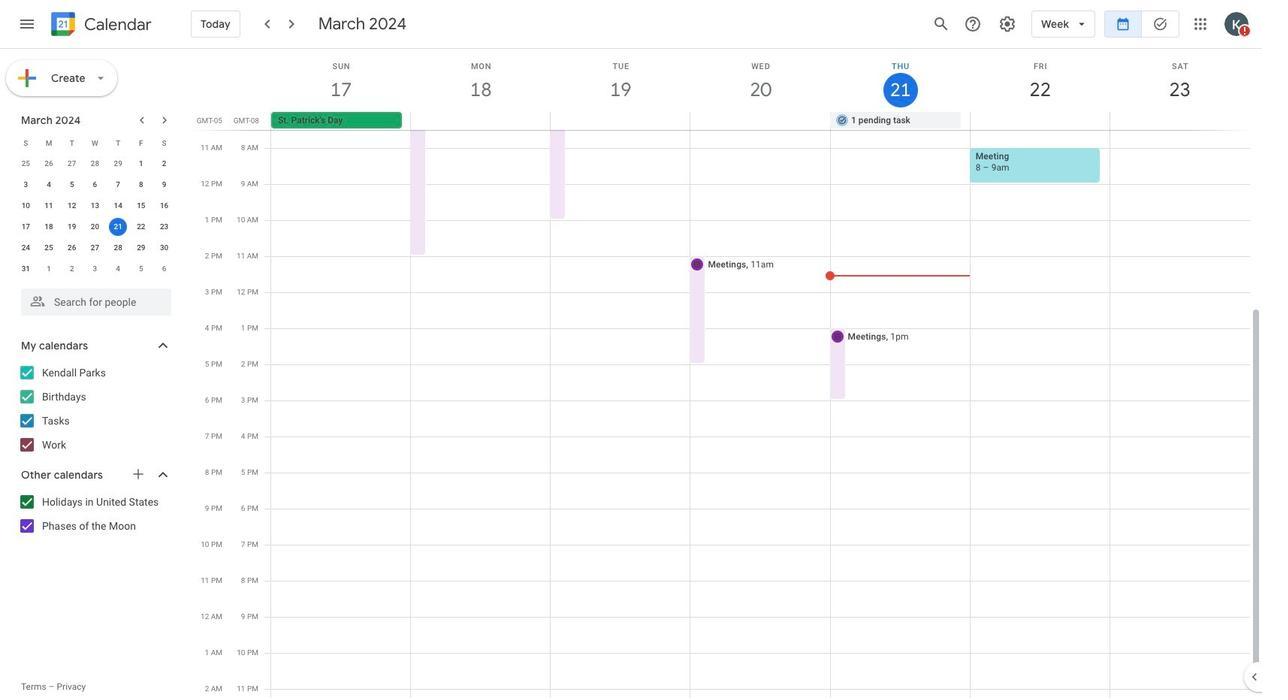 Task type: describe. For each thing, give the bounding box(es) containing it.
21, today element
[[109, 218, 127, 236]]

8 element
[[132, 176, 150, 194]]

cell inside march 2024 'grid'
[[107, 216, 130, 237]]

other calendars list
[[3, 490, 186, 538]]

add other calendars image
[[131, 467, 146, 482]]

march 2024 grid
[[14, 132, 176, 280]]

february 26 element
[[40, 155, 58, 173]]

calendar element
[[48, 9, 152, 42]]

april 3 element
[[86, 260, 104, 278]]

25 element
[[40, 239, 58, 257]]

29 element
[[132, 239, 150, 257]]

settings menu image
[[999, 15, 1017, 33]]

18 element
[[40, 218, 58, 236]]

3 element
[[17, 176, 35, 194]]

26 element
[[63, 239, 81, 257]]

my calendars list
[[3, 361, 186, 457]]

april 4 element
[[109, 260, 127, 278]]

1 element
[[132, 155, 150, 173]]

30 element
[[155, 239, 173, 257]]

24 element
[[17, 239, 35, 257]]

13 element
[[86, 197, 104, 215]]

2 element
[[155, 155, 173, 173]]

22 element
[[132, 218, 150, 236]]

27 element
[[86, 239, 104, 257]]

19 element
[[63, 218, 81, 236]]

17 element
[[17, 218, 35, 236]]

february 27 element
[[63, 155, 81, 173]]

5 element
[[63, 176, 81, 194]]

Search for people text field
[[30, 289, 162, 316]]

february 29 element
[[109, 155, 127, 173]]



Task type: vqa. For each thing, say whether or not it's contained in the screenshot.
19 within row group
no



Task type: locate. For each thing, give the bounding box(es) containing it.
6 element
[[86, 176, 104, 194]]

row group
[[14, 153, 176, 280]]

16 element
[[155, 197, 173, 215]]

february 25 element
[[17, 155, 35, 173]]

heading
[[81, 15, 152, 33]]

april 1 element
[[40, 260, 58, 278]]

grid
[[192, 49, 1262, 698]]

15 element
[[132, 197, 150, 215]]

31 element
[[17, 260, 35, 278]]

4 element
[[40, 176, 58, 194]]

20 element
[[86, 218, 104, 236]]

main drawer image
[[18, 15, 36, 33]]

14 element
[[109, 197, 127, 215]]

7 element
[[109, 176, 127, 194]]

12 element
[[63, 197, 81, 215]]

april 5 element
[[132, 260, 150, 278]]

23 element
[[155, 218, 173, 236]]

9 element
[[155, 176, 173, 194]]

february 28 element
[[86, 155, 104, 173]]

cell
[[411, 112, 551, 130], [551, 112, 691, 130], [691, 112, 830, 130], [970, 112, 1110, 130], [1110, 112, 1250, 130], [107, 216, 130, 237]]

11 element
[[40, 197, 58, 215]]

28 element
[[109, 239, 127, 257]]

None search field
[[0, 283, 186, 316]]

april 6 element
[[155, 260, 173, 278]]

heading inside "calendar" element
[[81, 15, 152, 33]]

april 2 element
[[63, 260, 81, 278]]

10 element
[[17, 197, 35, 215]]

row
[[264, 112, 1262, 130], [14, 132, 176, 153], [14, 153, 176, 174], [14, 174, 176, 195], [14, 195, 176, 216], [14, 216, 176, 237], [14, 237, 176, 258], [14, 258, 176, 280]]



